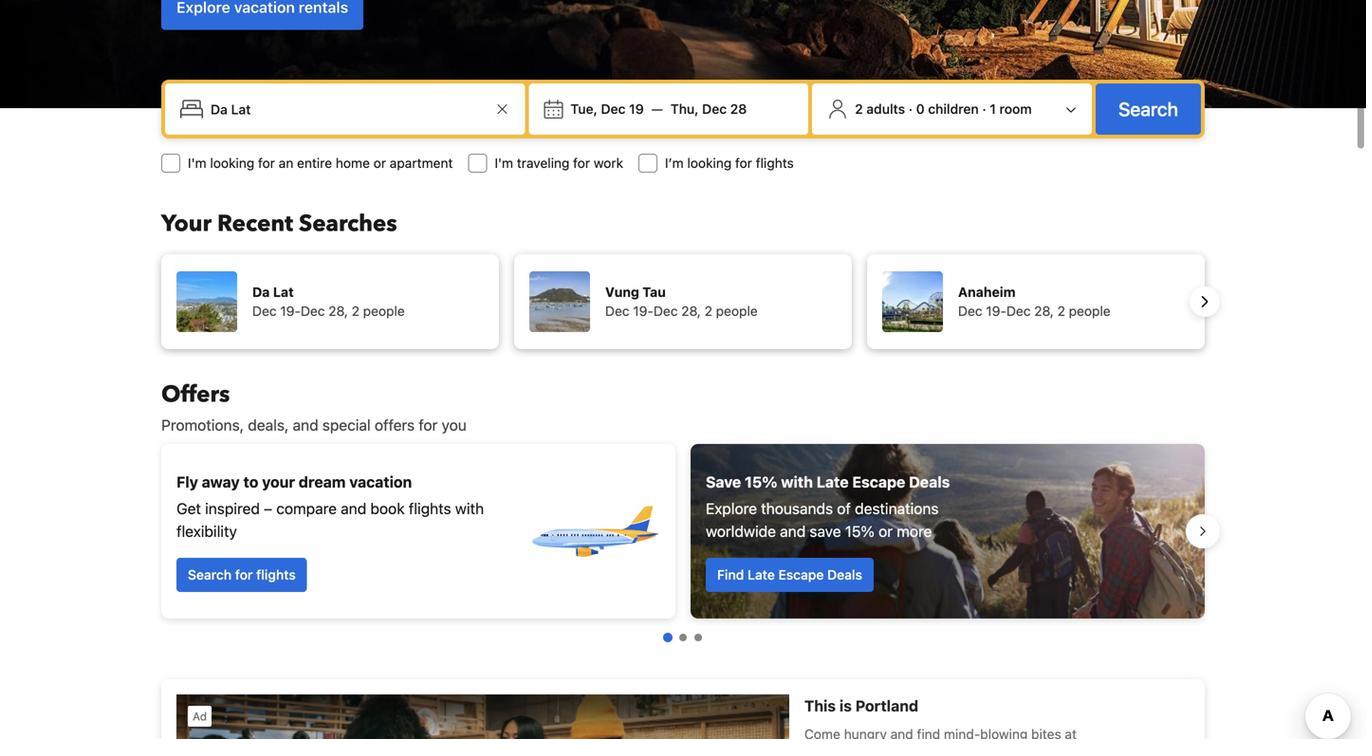 Task type: describe. For each thing, give the bounding box(es) containing it.
special
[[323, 416, 371, 434]]

promotions,
[[161, 416, 244, 434]]

i'm looking for flights
[[665, 155, 794, 171]]

you
[[442, 416, 467, 434]]

room
[[1000, 101, 1032, 117]]

vung
[[606, 284, 639, 300]]

region containing fly away to your dream vacation
[[146, 437, 1221, 626]]

thousands
[[761, 500, 833, 518]]

2 vertical spatial flights
[[256, 567, 296, 583]]

2 · from the left
[[983, 101, 987, 117]]

1 · from the left
[[909, 101, 913, 117]]

save
[[706, 473, 741, 491]]

2 adults · 0 children · 1 room
[[855, 101, 1032, 117]]

0
[[917, 101, 925, 117]]

vacation
[[349, 473, 412, 491]]

lat
[[273, 284, 294, 300]]

offers main content
[[146, 379, 1221, 739]]

i'm for i'm traveling for work
[[495, 155, 513, 171]]

Where are you going? field
[[203, 92, 491, 126]]

people for vung tau dec 19-dec 28, 2 people
[[716, 303, 758, 319]]

i'm traveling for work
[[495, 155, 624, 171]]

for for work
[[573, 155, 590, 171]]

adults
[[867, 101, 906, 117]]

explore
[[706, 500, 757, 518]]

save
[[810, 522, 841, 541]]

looking for i'm
[[210, 155, 255, 171]]

2 adults · 0 children · 1 room button
[[820, 91, 1085, 127]]

with inside fly away to your dream vacation get inspired – compare and book flights with flexibility
[[455, 500, 484, 518]]

search for search for flights
[[188, 567, 232, 583]]

search for flights link
[[177, 558, 307, 592]]

28, for tau
[[682, 303, 701, 319]]

for inside region
[[235, 567, 253, 583]]

search for flights
[[188, 567, 296, 583]]

people inside the anaheim dec 19-dec 28, 2 people
[[1069, 303, 1111, 319]]

deals,
[[248, 416, 289, 434]]

apartment
[[390, 155, 453, 171]]

searches
[[299, 208, 397, 240]]

i'm for i'm looking for an entire home or apartment
[[188, 155, 207, 171]]

0 horizontal spatial or
[[374, 155, 386, 171]]

i'm looking for an entire home or apartment
[[188, 155, 453, 171]]

escape inside save 15% with late escape deals explore thousands of destinations worldwide and save 15% or more
[[853, 473, 906, 491]]

to
[[243, 473, 258, 491]]

away
[[202, 473, 240, 491]]

children
[[928, 101, 979, 117]]

worldwide
[[706, 522, 776, 541]]

home
[[336, 155, 370, 171]]



Task type: vqa. For each thing, say whether or not it's contained in the screenshot.
or to the right
yes



Task type: locate. For each thing, give the bounding box(es) containing it.
with right book
[[455, 500, 484, 518]]

anaheim dec 19-dec 28, 2 people
[[959, 284, 1111, 319]]

19- inside vung tau dec 19-dec 28, 2 people
[[633, 303, 654, 319]]

people
[[363, 303, 405, 319], [716, 303, 758, 319], [1069, 303, 1111, 319]]

2 horizontal spatial people
[[1069, 303, 1111, 319]]

for down flexibility
[[235, 567, 253, 583]]

offers
[[375, 416, 415, 434]]

1 horizontal spatial 15%
[[845, 522, 875, 541]]

0 vertical spatial and
[[293, 416, 319, 434]]

1 horizontal spatial and
[[341, 500, 367, 518]]

2 inside dropdown button
[[855, 101, 863, 117]]

your
[[161, 208, 212, 240]]

1 vertical spatial region
[[146, 437, 1221, 626]]

3 28, from the left
[[1035, 303, 1054, 319]]

· left 1
[[983, 101, 987, 117]]

and left book
[[341, 500, 367, 518]]

0 horizontal spatial 28,
[[329, 303, 348, 319]]

or inside save 15% with late escape deals explore thousands of destinations worldwide and save 15% or more
[[879, 522, 893, 541]]

2 horizontal spatial 19-
[[986, 303, 1007, 319]]

28, inside vung tau dec 19-dec 28, 2 people
[[682, 303, 701, 319]]

group of friends hiking in the mountains on a sunny day image
[[691, 444, 1205, 619]]

an
[[279, 155, 294, 171]]

for down 28 on the right top of the page
[[736, 155, 753, 171]]

recent
[[217, 208, 293, 240]]

deals up destinations
[[909, 473, 950, 491]]

0 horizontal spatial 19-
[[280, 303, 301, 319]]

1 vertical spatial escape
[[779, 567, 824, 583]]

0 vertical spatial 15%
[[745, 473, 778, 491]]

0 horizontal spatial people
[[363, 303, 405, 319]]

0 vertical spatial or
[[374, 155, 386, 171]]

· left 0
[[909, 101, 913, 117]]

1 horizontal spatial escape
[[853, 473, 906, 491]]

deals inside save 15% with late escape deals explore thousands of destinations worldwide and save 15% or more
[[909, 473, 950, 491]]

2 i'm from the left
[[495, 155, 513, 171]]

thu, dec 28 button
[[663, 92, 755, 126]]

28
[[731, 101, 747, 117]]

flexibility
[[177, 522, 237, 541]]

19
[[629, 101, 644, 117]]

1 horizontal spatial ·
[[983, 101, 987, 117]]

15% down of
[[845, 522, 875, 541]]

next image
[[1194, 290, 1217, 313]]

and inside offers promotions, deals, and special offers for you
[[293, 416, 319, 434]]

people for da lat dec 19-dec 28, 2 people
[[363, 303, 405, 319]]

1 vertical spatial and
[[341, 500, 367, 518]]

19- down tau
[[633, 303, 654, 319]]

escape inside the find late escape deals link
[[779, 567, 824, 583]]

0 vertical spatial late
[[817, 473, 849, 491]]

1 region from the top
[[146, 247, 1221, 357]]

0 horizontal spatial late
[[748, 567, 775, 583]]

i'm
[[188, 155, 207, 171], [495, 155, 513, 171]]

or
[[374, 155, 386, 171], [879, 522, 893, 541]]

tue, dec 19 — thu, dec 28
[[571, 101, 747, 117]]

search inside button
[[1119, 98, 1179, 120]]

1 vertical spatial search
[[188, 567, 232, 583]]

i'm left traveling
[[495, 155, 513, 171]]

work
[[594, 155, 624, 171]]

0 horizontal spatial with
[[455, 500, 484, 518]]

3 19- from the left
[[986, 303, 1007, 319]]

1 horizontal spatial 28,
[[682, 303, 701, 319]]

1 vertical spatial with
[[455, 500, 484, 518]]

0 horizontal spatial looking
[[210, 155, 255, 171]]

0 vertical spatial search
[[1119, 98, 1179, 120]]

1 horizontal spatial late
[[817, 473, 849, 491]]

get
[[177, 500, 201, 518]]

dec
[[601, 101, 626, 117], [702, 101, 727, 117], [252, 303, 277, 319], [301, 303, 325, 319], [606, 303, 630, 319], [654, 303, 678, 319], [959, 303, 983, 319], [1007, 303, 1031, 319]]

1 horizontal spatial with
[[781, 473, 813, 491]]

for inside offers promotions, deals, and special offers for you
[[419, 416, 438, 434]]

flights inside fly away to your dream vacation get inspired – compare and book flights with flexibility
[[409, 500, 451, 518]]

with up thousands
[[781, 473, 813, 491]]

1 horizontal spatial looking
[[688, 155, 732, 171]]

escape
[[853, 473, 906, 491], [779, 567, 824, 583]]

destinations
[[855, 500, 939, 518]]

0 horizontal spatial deals
[[828, 567, 863, 583]]

i'm up your
[[188, 155, 207, 171]]

and inside save 15% with late escape deals explore thousands of destinations worldwide and save 15% or more
[[780, 522, 806, 541]]

0 vertical spatial region
[[146, 247, 1221, 357]]

escape down save
[[779, 567, 824, 583]]

people inside da lat dec 19-dec 28, 2 people
[[363, 303, 405, 319]]

—
[[652, 101, 663, 117]]

and
[[293, 416, 319, 434], [341, 500, 367, 518], [780, 522, 806, 541]]

tue,
[[571, 101, 598, 117]]

1 horizontal spatial deals
[[909, 473, 950, 491]]

2 inside da lat dec 19-dec 28, 2 people
[[352, 303, 360, 319]]

1 vertical spatial flights
[[409, 500, 451, 518]]

3 people from the left
[[1069, 303, 1111, 319]]

offers promotions, deals, and special offers for you
[[161, 379, 467, 434]]

region containing da lat
[[146, 247, 1221, 357]]

1 vertical spatial 15%
[[845, 522, 875, 541]]

0 horizontal spatial and
[[293, 416, 319, 434]]

2
[[855, 101, 863, 117], [352, 303, 360, 319], [705, 303, 713, 319], [1058, 303, 1066, 319]]

and right deals,
[[293, 416, 319, 434]]

tue, dec 19 button
[[563, 92, 652, 126]]

2 vertical spatial and
[[780, 522, 806, 541]]

19-
[[280, 303, 301, 319], [633, 303, 654, 319], [986, 303, 1007, 319]]

2 people from the left
[[716, 303, 758, 319]]

vung tau dec 19-dec 28, 2 people
[[606, 284, 758, 319]]

15%
[[745, 473, 778, 491], [845, 522, 875, 541]]

28,
[[329, 303, 348, 319], [682, 303, 701, 319], [1035, 303, 1054, 319]]

–
[[264, 500, 272, 518]]

19- down 'anaheim'
[[986, 303, 1007, 319]]

looking
[[210, 155, 255, 171], [688, 155, 732, 171]]

dream
[[299, 473, 346, 491]]

and inside fly away to your dream vacation get inspired – compare and book flights with flexibility
[[341, 500, 367, 518]]

progress bar
[[663, 633, 702, 643]]

1 horizontal spatial 19-
[[633, 303, 654, 319]]

traveling
[[517, 155, 570, 171]]

1 horizontal spatial flights
[[409, 500, 451, 518]]

1 horizontal spatial people
[[716, 303, 758, 319]]

1 19- from the left
[[280, 303, 301, 319]]

0 vertical spatial deals
[[909, 473, 950, 491]]

of
[[837, 500, 851, 518]]

2 28, from the left
[[682, 303, 701, 319]]

1 horizontal spatial search
[[1119, 98, 1179, 120]]

deals
[[909, 473, 950, 491], [828, 567, 863, 583]]

19- for tau
[[633, 303, 654, 319]]

19- down lat
[[280, 303, 301, 319]]

0 horizontal spatial search
[[188, 567, 232, 583]]

fly away to your dream vacation get inspired – compare and book flights with flexibility
[[177, 473, 484, 541]]

or down destinations
[[879, 522, 893, 541]]

0 horizontal spatial flights
[[256, 567, 296, 583]]

1 vertical spatial late
[[748, 567, 775, 583]]

late up of
[[817, 473, 849, 491]]

1
[[990, 101, 996, 117]]

0 horizontal spatial i'm
[[188, 155, 207, 171]]

for left an
[[258, 155, 275, 171]]

fly away to your dream vacation image
[[528, 465, 661, 598]]

find
[[718, 567, 744, 583]]

2 looking from the left
[[688, 155, 732, 171]]

1 looking from the left
[[210, 155, 255, 171]]

1 people from the left
[[363, 303, 405, 319]]

escape up destinations
[[853, 473, 906, 491]]

and down thousands
[[780, 522, 806, 541]]

19- for lat
[[280, 303, 301, 319]]

late inside save 15% with late escape deals explore thousands of destinations worldwide and save 15% or more
[[817, 473, 849, 491]]

1 vertical spatial or
[[879, 522, 893, 541]]

for for flights
[[736, 155, 753, 171]]

find late escape deals
[[718, 567, 863, 583]]

2 inside vung tau dec 19-dec 28, 2 people
[[705, 303, 713, 319]]

offers
[[161, 379, 230, 410]]

19- inside da lat dec 19-dec 28, 2 people
[[280, 303, 301, 319]]

0 horizontal spatial ·
[[909, 101, 913, 117]]

people inside vung tau dec 19-dec 28, 2 people
[[716, 303, 758, 319]]

2 horizontal spatial 28,
[[1035, 303, 1054, 319]]

for for an
[[258, 155, 275, 171]]

inspired
[[205, 500, 260, 518]]

da
[[252, 284, 270, 300]]

2 horizontal spatial flights
[[756, 155, 794, 171]]

your recent searches
[[161, 208, 397, 240]]

region
[[146, 247, 1221, 357], [146, 437, 1221, 626]]

1 vertical spatial deals
[[828, 567, 863, 583]]

0 vertical spatial escape
[[853, 473, 906, 491]]

anaheim
[[959, 284, 1016, 300]]

search for search
[[1119, 98, 1179, 120]]

save 15% with late escape deals explore thousands of destinations worldwide and save 15% or more
[[706, 473, 950, 541]]

da lat dec 19-dec 28, 2 people
[[252, 284, 405, 319]]

for left you
[[419, 416, 438, 434]]

search button
[[1096, 84, 1202, 135]]

compare
[[276, 500, 337, 518]]

for left work
[[573, 155, 590, 171]]

2 horizontal spatial and
[[780, 522, 806, 541]]

15% right save
[[745, 473, 778, 491]]

or right home
[[374, 155, 386, 171]]

1 horizontal spatial i'm
[[495, 155, 513, 171]]

0 vertical spatial flights
[[756, 155, 794, 171]]

thu,
[[671, 101, 699, 117]]

with inside save 15% with late escape deals explore thousands of destinations worldwide and save 15% or more
[[781, 473, 813, 491]]

for
[[258, 155, 275, 171], [573, 155, 590, 171], [736, 155, 753, 171], [419, 416, 438, 434], [235, 567, 253, 583]]

progress bar inside offers main content
[[663, 633, 702, 643]]

28, inside the anaheim dec 19-dec 28, 2 people
[[1035, 303, 1054, 319]]

deals down save
[[828, 567, 863, 583]]

·
[[909, 101, 913, 117], [983, 101, 987, 117]]

1 horizontal spatial or
[[879, 522, 893, 541]]

19- inside the anaheim dec 19-dec 28, 2 people
[[986, 303, 1007, 319]]

flights
[[756, 155, 794, 171], [409, 500, 451, 518], [256, 567, 296, 583]]

late right find
[[748, 567, 775, 583]]

find late escape deals link
[[706, 558, 874, 592]]

0 vertical spatial with
[[781, 473, 813, 491]]

more
[[897, 522, 932, 541]]

late
[[817, 473, 849, 491], [748, 567, 775, 583]]

1 i'm from the left
[[188, 155, 207, 171]]

0 horizontal spatial 15%
[[745, 473, 778, 491]]

looking right i'm
[[688, 155, 732, 171]]

28, inside da lat dec 19-dec 28, 2 people
[[329, 303, 348, 319]]

28, for lat
[[329, 303, 348, 319]]

fly
[[177, 473, 198, 491]]

0 horizontal spatial escape
[[779, 567, 824, 583]]

entire
[[297, 155, 332, 171]]

looking left an
[[210, 155, 255, 171]]

with
[[781, 473, 813, 491], [455, 500, 484, 518]]

your
[[262, 473, 295, 491]]

i'm
[[665, 155, 684, 171]]

1 28, from the left
[[329, 303, 348, 319]]

search
[[1119, 98, 1179, 120], [188, 567, 232, 583]]

looking for i'm
[[688, 155, 732, 171]]

2 inside the anaheim dec 19-dec 28, 2 people
[[1058, 303, 1066, 319]]

2 region from the top
[[146, 437, 1221, 626]]

search inside region
[[188, 567, 232, 583]]

tau
[[643, 284, 666, 300]]

book
[[371, 500, 405, 518]]

2 19- from the left
[[633, 303, 654, 319]]



